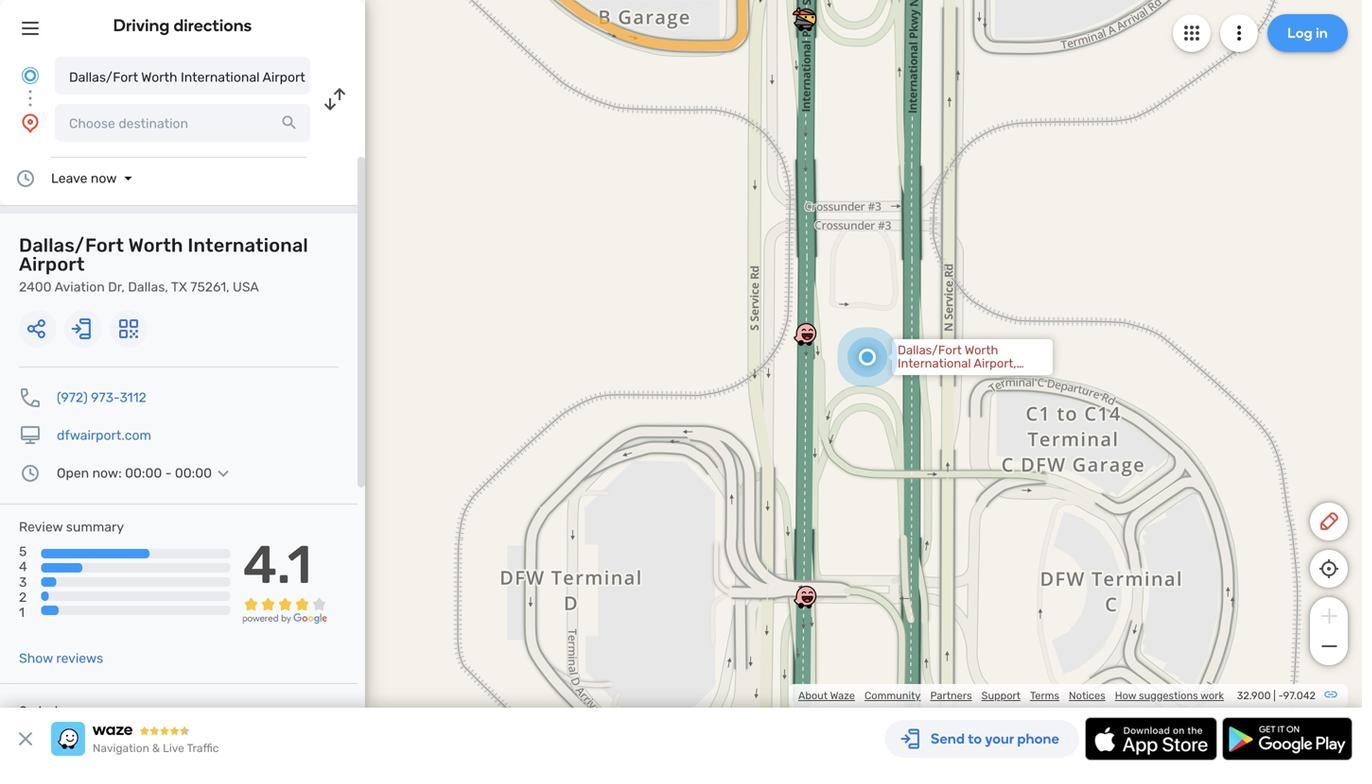 Task type: locate. For each thing, give the bounding box(es) containing it.
leave
[[51, 171, 88, 186]]

dallas/fort inside dallas/fort worth international airport 2400 aviation dr, dallas, tx 75261, usa
[[19, 235, 124, 257]]

international up usa
[[188, 235, 308, 257]]

0 horizontal spatial -
[[165, 466, 172, 482]]

airport
[[263, 70, 305, 85], [19, 254, 85, 276]]

photos
[[31, 704, 74, 720]]

1 vertical spatial airport
[[19, 254, 85, 276]]

- right |
[[1278, 690, 1283, 703]]

32.900 | -97.042
[[1237, 690, 1316, 703]]

1 horizontal spatial airport
[[263, 70, 305, 85]]

clock image
[[19, 463, 42, 485]]

navigation & live traffic
[[93, 743, 219, 756]]

0 vertical spatial dallas/fort
[[69, 70, 138, 85]]

open now: 00:00 - 00:00
[[57, 466, 212, 482]]

notices link
[[1069, 690, 1106, 703]]

0 vertical spatial -
[[165, 466, 172, 482]]

dallas/fort inside button
[[69, 70, 138, 85]]

1 vertical spatial dallas/fort
[[19, 235, 124, 257]]

dallas/fort
[[69, 70, 138, 85], [19, 235, 124, 257]]

airport for dallas/fort worth international airport
[[263, 70, 305, 85]]

tx
[[171, 280, 187, 295]]

chevron down image
[[212, 466, 235, 482]]

about waze link
[[798, 690, 855, 703]]

dallas/fort down driving
[[69, 70, 138, 85]]

zoom out image
[[1317, 636, 1341, 658]]

dallas/fort up aviation
[[19, 235, 124, 257]]

dallas/fort worth international airport button
[[55, 57, 310, 95]]

review
[[19, 520, 63, 535]]

dallas/fort worth international airport
[[69, 70, 305, 85]]

how suggestions work link
[[1115, 690, 1224, 703]]

airport inside button
[[263, 70, 305, 85]]

dallas/fort worth international airport 2400 aviation dr, dallas, tx 75261, usa
[[19, 235, 308, 295]]

computer image
[[19, 425, 42, 447]]

1 vertical spatial worth
[[128, 235, 183, 257]]

0 vertical spatial international
[[181, 70, 260, 85]]

1 00:00 from the left
[[125, 466, 162, 482]]

(972)
[[57, 390, 88, 406]]

reviews
[[56, 651, 103, 667]]

0 vertical spatial worth
[[141, 70, 177, 85]]

32.900
[[1237, 690, 1271, 703]]

open
[[57, 466, 89, 482]]

1 horizontal spatial 00:00
[[175, 466, 212, 482]]

&
[[152, 743, 160, 756]]

show reviews
[[19, 651, 103, 667]]

1
[[19, 605, 25, 621]]

worth inside button
[[141, 70, 177, 85]]

0 vertical spatial airport
[[263, 70, 305, 85]]

aviation
[[54, 280, 105, 295]]

international inside button
[[181, 70, 260, 85]]

call image
[[19, 387, 42, 410]]

Choose destination text field
[[55, 104, 310, 142]]

4.1
[[243, 534, 312, 597]]

about
[[798, 690, 828, 703]]

0 horizontal spatial airport
[[19, 254, 85, 276]]

dr,
[[108, 280, 125, 295]]

international inside dallas/fort worth international airport 2400 aviation dr, dallas, tx 75261, usa
[[188, 235, 308, 257]]

00:00
[[125, 466, 162, 482], [175, 466, 212, 482]]

- left chevron down image
[[165, 466, 172, 482]]

worth inside dallas/fort worth international airport 2400 aviation dr, dallas, tx 75261, usa
[[128, 235, 183, 257]]

worth for dallas/fort worth international airport
[[141, 70, 177, 85]]

notices
[[1069, 690, 1106, 703]]

now:
[[92, 466, 122, 482]]

-
[[165, 466, 172, 482], [1278, 690, 1283, 703]]

airport inside dallas/fort worth international airport 2400 aviation dr, dallas, tx 75261, usa
[[19, 254, 85, 276]]

2400
[[19, 280, 52, 295]]

partners
[[930, 690, 972, 703]]

driving directions
[[113, 15, 252, 35]]

1 vertical spatial international
[[188, 235, 308, 257]]

1 horizontal spatial -
[[1278, 690, 1283, 703]]

international down directions
[[181, 70, 260, 85]]

live
[[163, 743, 184, 756]]

worth up dallas,
[[128, 235, 183, 257]]

worth up choose destination text box on the left top of page
[[141, 70, 177, 85]]

support
[[982, 690, 1021, 703]]

now
[[91, 171, 117, 186]]

3
[[19, 575, 27, 591]]

0 horizontal spatial 00:00
[[125, 466, 162, 482]]

worth for dallas/fort worth international airport 2400 aviation dr, dallas, tx 75261, usa
[[128, 235, 183, 257]]

worth
[[141, 70, 177, 85], [128, 235, 183, 257]]

5
[[19, 544, 27, 560]]

international
[[181, 70, 260, 85], [188, 235, 308, 257]]



Task type: vqa. For each thing, say whether or not it's contained in the screenshot.
the bottommost the "airport"
yes



Task type: describe. For each thing, give the bounding box(es) containing it.
partners link
[[930, 690, 972, 703]]

8
[[19, 704, 27, 720]]

dallas,
[[128, 280, 168, 295]]

leave now
[[51, 171, 117, 186]]

97.042
[[1283, 690, 1316, 703]]

x image
[[14, 728, 37, 751]]

terms
[[1030, 690, 1060, 703]]

open now: 00:00 - 00:00 button
[[57, 466, 235, 482]]

about waze community partners support terms notices how suggestions work
[[798, 690, 1224, 703]]

(972) 973-3112
[[57, 390, 146, 406]]

waze
[[830, 690, 855, 703]]

1 vertical spatial -
[[1278, 690, 1283, 703]]

show
[[19, 651, 53, 667]]

clock image
[[14, 167, 37, 190]]

zoom in image
[[1317, 605, 1341, 628]]

traffic
[[187, 743, 219, 756]]

review summary
[[19, 520, 124, 535]]

community link
[[865, 690, 921, 703]]

location image
[[19, 112, 42, 134]]

usa
[[233, 280, 259, 295]]

dallas/fort for dallas/fort worth international airport 2400 aviation dr, dallas, tx 75261, usa
[[19, 235, 124, 257]]

|
[[1274, 690, 1276, 703]]

8 photos
[[19, 704, 74, 720]]

2
[[19, 590, 27, 606]]

terms link
[[1030, 690, 1060, 703]]

airport for dallas/fort worth international airport 2400 aviation dr, dallas, tx 75261, usa
[[19, 254, 85, 276]]

work
[[1201, 690, 1224, 703]]

how
[[1115, 690, 1136, 703]]

directions
[[174, 15, 252, 35]]

(972) 973-3112 link
[[57, 390, 146, 406]]

4
[[19, 560, 27, 575]]

driving
[[113, 15, 170, 35]]

3112
[[120, 390, 146, 406]]

dfwairport.com link
[[57, 428, 151, 444]]

973-
[[91, 390, 120, 406]]

75261,
[[190, 280, 229, 295]]

community
[[865, 690, 921, 703]]

current location image
[[19, 64, 42, 87]]

pencil image
[[1318, 511, 1340, 534]]

support link
[[982, 690, 1021, 703]]

dfwairport.com
[[57, 428, 151, 444]]

link image
[[1323, 688, 1339, 703]]

5 4 3 2 1
[[19, 544, 27, 621]]

international for dallas/fort worth international airport 2400 aviation dr, dallas, tx 75261, usa
[[188, 235, 308, 257]]

international for dallas/fort worth international airport
[[181, 70, 260, 85]]

navigation
[[93, 743, 149, 756]]

2 00:00 from the left
[[175, 466, 212, 482]]

dallas/fort for dallas/fort worth international airport
[[69, 70, 138, 85]]

suggestions
[[1139, 690, 1198, 703]]

summary
[[66, 520, 124, 535]]



